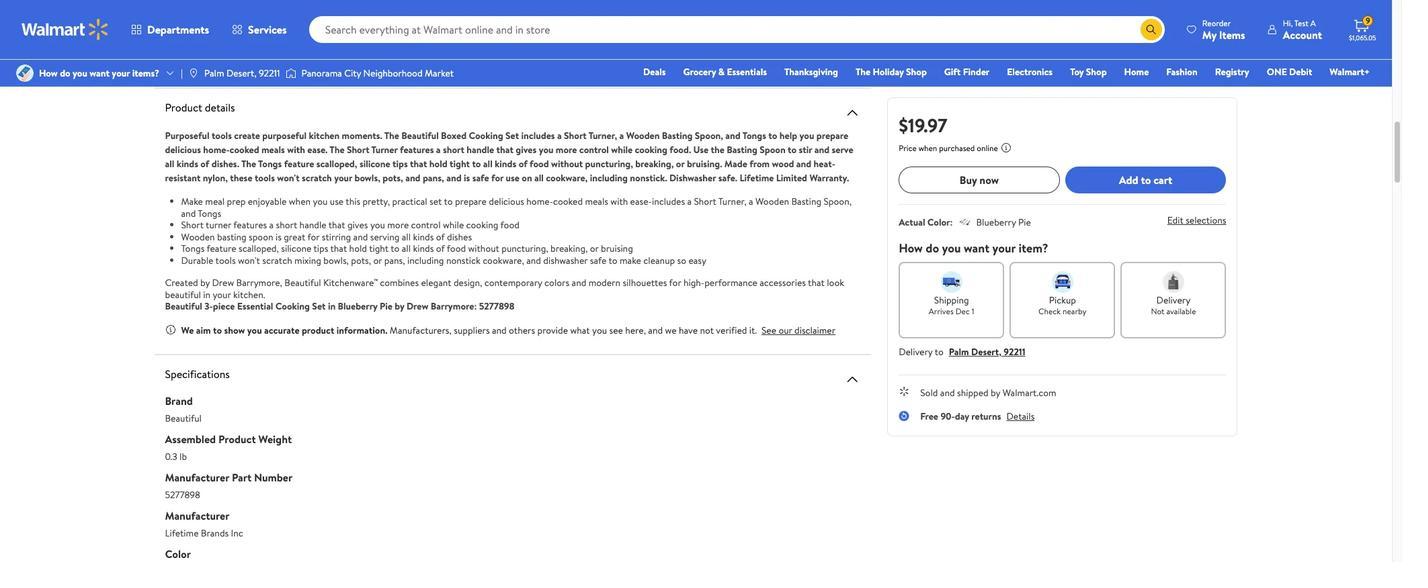 Task type: locate. For each thing, give the bounding box(es) containing it.
product group
[[336, 0, 486, 18], [515, 0, 665, 18], [695, 0, 844, 18]]

safe up 'modern'
[[590, 254, 606, 267]]

purposeful
[[262, 129, 307, 142]]

1 horizontal spatial without
[[551, 157, 583, 171]]

for left on
[[491, 171, 504, 185]]

1 horizontal spatial includes
[[652, 195, 685, 208]]

1 vertical spatial by
[[395, 300, 404, 313]]

without
[[551, 157, 583, 171], [468, 242, 499, 255]]

that
[[496, 143, 513, 157], [410, 157, 427, 171], [329, 218, 345, 232], [330, 242, 347, 255], [808, 276, 825, 290]]

pots, inside purposeful tools create purposeful kitchen moments. the beautiful boxed cooking set includes a short turner, a wooden basting spoon, and tongs to help you prepare delicious home-cooked meals with ease. the short turner features a short handle that gives you more control while cooking food. use the basting spoon to stir and serve all kinds of dishes. the tongs feature scalloped, silicone tips that hold tight to all kinds of food without puncturing, breaking, or bruising. made from wood and heat- resistant nylon, these tools won't scratch your bowls, pots, and pans, and is safe for use on all cookware, including nonstick. dishwasher safe. lifetime limited warranty.
[[383, 171, 403, 185]]

puncturing, up nonstick.
[[585, 157, 633, 171]]

0 vertical spatial tools
[[212, 129, 232, 142]]

0 vertical spatial how
[[39, 67, 58, 80]]

hold inside make meal prep enjoyable when you use this pretty, practical set to prepare delicious home-cooked meals with ease-includes a short turner, a wooden basting spoon, and tongs short turner features a short handle that gives you more control while cooking food wooden basting spoon is great for stirring and serving all kinds of dishes tongs feature scalloped, silicone tips that hold tight to all kinds of food without puncturing, breaking, or bruising durable tools won't scratch mixing bowls, pots, or pans, including nonstick cookware, and dishwasher safe to make cleanup so easy
[[349, 242, 367, 255]]

features inside make meal prep enjoyable when you use this pretty, practical set to prepare delicious home-cooked meals with ease-includes a short turner, a wooden basting spoon, and tongs short turner features a short handle that gives you more control while cooking food wooden basting spoon is great for stirring and serving all kinds of dishes tongs feature scalloped, silicone tips that hold tight to all kinds of food without puncturing, breaking, or bruising durable tools won't scratch mixing bowls, pots, or pans, including nonstick cookware, and dishwasher safe to make cleanup so easy
[[233, 218, 267, 232]]

1 horizontal spatial wooden
[[626, 129, 660, 142]]

pans, inside purposeful tools create purposeful kitchen moments. the beautiful boxed cooking set includes a short turner, a wooden basting spoon, and tongs to help you prepare delicious home-cooked meals with ease. the short turner features a short handle that gives you more control while cooking food. use the basting spoon to stir and serve all kinds of dishes. the tongs feature scalloped, silicone tips that hold tight to all kinds of food without puncturing, breaking, or bruising. made from wood and heat- resistant nylon, these tools won't scratch your bowls, pots, and pans, and is safe for use on all cookware, including nonstick. dishwasher safe. lifetime limited warranty.
[[423, 171, 444, 185]]

1 horizontal spatial scalloped,
[[316, 157, 357, 171]]

 image down walmart image
[[16, 65, 34, 82]]

and inside created by drew barrymore, beautiful kitchenware™ combines elegant design, contemporary colors and modern silhouettes for high-performance accessories that look beautiful in your kitchen. beautiful 3-piece essential cooking set in blueberry pie by drew barrymore: 5277898
[[572, 276, 586, 290]]

2 horizontal spatial food
[[530, 157, 549, 171]]

0.3
[[165, 450, 177, 463]]

spoon
[[760, 143, 785, 157]]

accurate
[[264, 324, 299, 337]]

0 horizontal spatial by
[[200, 276, 210, 290]]

want for items?
[[90, 67, 110, 80]]

tips down turner
[[392, 157, 408, 171]]

meals inside purposeful tools create purposeful kitchen moments. the beautiful boxed cooking set includes a short turner, a wooden basting spoon, and tongs to help you prepare delicious home-cooked meals with ease. the short turner features a short handle that gives you more control while cooking food. use the basting spoon to stir and serve all kinds of dishes. the tongs feature scalloped, silicone tips that hold tight to all kinds of food without puncturing, breaking, or bruising. made from wood and heat- resistant nylon, these tools won't scratch your bowls, pots, and pans, and is safe for use on all cookware, including nonstick. dishwasher safe. lifetime limited warranty.
[[261, 143, 285, 157]]

lifetime down from
[[740, 171, 774, 185]]

1 vertical spatial more
[[387, 218, 409, 232]]

barrymore:
[[431, 300, 477, 313]]

fashion
[[1166, 65, 1197, 79]]

pie inside created by drew barrymore, beautiful kitchenware™ combines elegant design, contemporary colors and modern silhouettes for high-performance accessories that look beautiful in your kitchen. beautiful 3-piece essential cooking set in blueberry pie by drew barrymore: 5277898
[[380, 300, 392, 313]]

tools down basting
[[215, 254, 236, 267]]

cookware, right on
[[546, 171, 588, 185]]

1 vertical spatial prepare
[[455, 195, 487, 208]]

0 vertical spatial control
[[579, 143, 609, 157]]

cooked down 'create'
[[230, 143, 259, 157]]

1 horizontal spatial palm
[[949, 345, 969, 359]]

0 vertical spatial lifetime
[[740, 171, 774, 185]]

0 vertical spatial more
[[556, 143, 577, 157]]

0 vertical spatial with
[[287, 143, 305, 157]]

services button
[[221, 13, 298, 46]]

cooking inside purposeful tools create purposeful kitchen moments. the beautiful boxed cooking set includes a short turner, a wooden basting spoon, and tongs to help you prepare delicious home-cooked meals with ease. the short turner features a short handle that gives you more control while cooking food. use the basting spoon to stir and serve all kinds of dishes. the tongs feature scalloped, silicone tips that hold tight to all kinds of food without puncturing, breaking, or bruising. made from wood and heat- resistant nylon, these tools won't scratch your bowls, pots, and pans, and is safe for use on all cookware, including nonstick. dishwasher safe. lifetime limited warranty.
[[469, 129, 503, 142]]

walmart+ link
[[1324, 65, 1376, 79]]

1 horizontal spatial home-
[[526, 195, 553, 208]]

1 vertical spatial short
[[276, 218, 297, 232]]

cooked inside make meal prep enjoyable when you use this pretty, practical set to prepare delicious home-cooked meals with ease-includes a short turner, a wooden basting spoon, and tongs short turner features a short handle that gives you more control while cooking food wooden basting spoon is great for stirring and serving all kinds of dishes tongs feature scalloped, silicone tips that hold tight to all kinds of food without puncturing, breaking, or bruising durable tools won't scratch mixing bowls, pots, or pans, including nonstick cookware, and dishwasher safe to make cleanup so easy
[[553, 195, 583, 208]]

while up nonstick.
[[611, 143, 633, 157]]

cooking inside purposeful tools create purposeful kitchen moments. the beautiful boxed cooking set includes a short turner, a wooden basting spoon, and tongs to help you prepare delicious home-cooked meals with ease. the short turner features a short handle that gives you more control while cooking food. use the basting spoon to stir and serve all kinds of dishes. the tongs feature scalloped, silicone tips that hold tight to all kinds of food without puncturing, breaking, or bruising. made from wood and heat- resistant nylon, these tools won't scratch your bowls, pots, and pans, and is safe for use on all cookware, including nonstick. dishwasher safe. lifetime limited warranty.
[[635, 143, 667, 157]]

spoon
[[249, 230, 273, 244]]

services
[[248, 22, 287, 37]]

buy now
[[960, 173, 999, 187]]

5277898 down the lb
[[165, 488, 200, 502]]

delivery for to
[[899, 345, 933, 359]]

food up design, at the left of the page
[[447, 242, 466, 255]]

essential
[[237, 300, 273, 313]]

palm desert, 92211
[[204, 67, 280, 80]]

0 horizontal spatial lifetime
[[165, 527, 199, 540]]

want for item?
[[964, 240, 989, 257]]

basting down the limited
[[791, 195, 821, 208]]

1 vertical spatial want
[[964, 240, 989, 257]]

safe left on
[[472, 171, 489, 185]]

puncturing, inside make meal prep enjoyable when you use this pretty, practical set to prepare delicious home-cooked meals with ease-includes a short turner, a wooden basting spoon, and tongs short turner features a short handle that gives you more control while cooking food wooden basting spoon is great for stirring and serving all kinds of dishes tongs feature scalloped, silicone tips that hold tight to all kinds of food without puncturing, breaking, or bruising durable tools won't scratch mixing bowls, pots, or pans, including nonstick cookware, and dishwasher safe to make cleanup so easy
[[502, 242, 548, 255]]

1 vertical spatial delivery
[[899, 345, 933, 359]]

pie up item?
[[1018, 216, 1031, 229]]

1 horizontal spatial how
[[899, 240, 923, 257]]

scalloped, down ease.
[[316, 157, 357, 171]]

0 horizontal spatial color
[[165, 547, 191, 562]]

delivery inside delivery not available
[[1156, 294, 1190, 307]]

scalloped, inside purposeful tools create purposeful kitchen moments. the beautiful boxed cooking set includes a short turner, a wooden basting spoon, and tongs to help you prepare delicious home-cooked meals with ease. the short turner features a short handle that gives you more control while cooking food. use the basting spoon to stir and serve all kinds of dishes. the tongs feature scalloped, silicone tips that hold tight to all kinds of food without puncturing, breaking, or bruising. made from wood and heat- resistant nylon, these tools won't scratch your bowls, pots, and pans, and is safe for use on all cookware, including nonstick. dishwasher safe. lifetime limited warranty.
[[316, 157, 357, 171]]

0 horizontal spatial set
[[312, 300, 326, 313]]

0 horizontal spatial more
[[387, 218, 409, 232]]

cooking
[[469, 129, 503, 142], [275, 300, 310, 313]]

0 vertical spatial hold
[[429, 157, 447, 171]]

0 vertical spatial manufacturer
[[165, 470, 229, 485]]

1 horizontal spatial hold
[[429, 157, 447, 171]]

basting up "made" on the top right of the page
[[727, 143, 757, 157]]

returns
[[971, 410, 1001, 423]]

1 horizontal spatial pie
[[1018, 216, 1031, 229]]

tongs left prep
[[198, 207, 221, 220]]

we
[[181, 324, 194, 337]]

0 horizontal spatial feature
[[207, 242, 236, 255]]

5277898 up we aim to show you accurate product information. manufacturers, suppliers and others provide what you see here, and we have not verified it. see our disclaimer
[[479, 300, 515, 313]]

gives
[[516, 143, 537, 157], [347, 218, 368, 232]]

1 vertical spatial pots,
[[351, 254, 371, 267]]

for inside created by drew barrymore, beautiful kitchenware™ combines elegant design, contemporary colors and modern silhouettes for high-performance accessories that look beautiful in your kitchen. beautiful 3-piece essential cooking set in blueberry pie by drew barrymore: 5277898
[[669, 276, 681, 290]]

delivery not available
[[1151, 294, 1196, 317]]

1 vertical spatial delicious
[[489, 195, 524, 208]]

or down food.
[[676, 157, 685, 171]]

feature down ease.
[[284, 157, 314, 171]]

cooking up nonstick
[[466, 218, 498, 232]]

0 horizontal spatial cookware,
[[483, 254, 524, 267]]

product up the purposeful
[[165, 100, 202, 115]]

with down purposeful
[[287, 143, 305, 157]]

or down 'serving'
[[373, 254, 382, 267]]

how for how do you want your items?
[[39, 67, 58, 80]]

1 vertical spatial tight
[[369, 242, 389, 255]]

1 vertical spatial cooking
[[275, 300, 310, 313]]

for right great
[[307, 230, 320, 244]]

do down the actual color :
[[926, 240, 939, 257]]

including left nonstick.
[[590, 171, 628, 185]]

your left kitchen.
[[213, 288, 231, 301]]

add to cart
[[1119, 173, 1172, 187]]

including inside purposeful tools create purposeful kitchen moments. the beautiful boxed cooking set includes a short turner, a wooden basting spoon, and tongs to help you prepare delicious home-cooked meals with ease. the short turner features a short handle that gives you more control while cooking food. use the basting spoon to stir and serve all kinds of dishes. the tongs feature scalloped, silicone tips that hold tight to all kinds of food without puncturing, breaking, or bruising. made from wood and heat- resistant nylon, these tools won't scratch your bowls, pots, and pans, and is safe for use on all cookware, including nonstick. dishwasher safe. lifetime limited warranty.
[[590, 171, 628, 185]]

you
[[73, 67, 87, 80], [799, 129, 814, 142], [539, 143, 553, 157], [313, 195, 328, 208], [370, 218, 385, 232], [942, 240, 961, 257], [247, 324, 262, 337], [592, 324, 607, 337]]

blueberry up "how do you want your item?"
[[976, 216, 1016, 229]]

0 horizontal spatial bowls,
[[323, 254, 349, 267]]

1 vertical spatial pie
[[380, 300, 392, 313]]

1 horizontal spatial tight
[[450, 157, 470, 171]]

basting up food.
[[662, 129, 693, 142]]

1 horizontal spatial lifetime
[[740, 171, 774, 185]]

0 vertical spatial handle
[[467, 143, 494, 157]]

won't up barrymore, on the left of page
[[238, 254, 260, 267]]

beautiful down brand
[[165, 412, 202, 425]]

2 product group from the left
[[515, 0, 665, 18]]

how for how do you want your item?
[[899, 240, 923, 257]]

0 horizontal spatial pots,
[[351, 254, 371, 267]]

for left high-
[[669, 276, 681, 290]]

set up product
[[312, 300, 326, 313]]

tips inside make meal prep enjoyable when you use this pretty, practical set to prepare delicious home-cooked meals with ease-includes a short turner, a wooden basting spoon, and tongs short turner features a short handle that gives you more control while cooking food wooden basting spoon is great for stirring and serving all kinds of dishes tongs feature scalloped, silicone tips that hold tight to all kinds of food without puncturing, breaking, or bruising durable tools won't scratch mixing bowls, pots, or pans, including nonstick cookware, and dishwasher safe to make cleanup so easy
[[314, 242, 328, 255]]

spoon,
[[695, 129, 723, 142], [824, 195, 852, 208]]

pans, inside make meal prep enjoyable when you use this pretty, practical set to prepare delicious home-cooked meals with ease-includes a short turner, a wooden basting spoon, and tongs short turner features a short handle that gives you more control while cooking food wooden basting spoon is great for stirring and serving all kinds of dishes tongs feature scalloped, silicone tips that hold tight to all kinds of food without puncturing, breaking, or bruising durable tools won't scratch mixing bowls, pots, or pans, including nonstick cookware, and dishwasher safe to make cleanup so easy
[[384, 254, 405, 267]]

0 horizontal spatial without
[[468, 242, 499, 255]]

0 horizontal spatial 5277898
[[165, 488, 200, 502]]

1 vertical spatial for
[[307, 230, 320, 244]]

food inside purposeful tools create purposeful kitchen moments. the beautiful boxed cooking set includes a short turner, a wooden basting spoon, and tongs to help you prepare delicious home-cooked meals with ease. the short turner features a short handle that gives you more control while cooking food. use the basting spoon to stir and serve all kinds of dishes. the tongs feature scalloped, silicone tips that hold tight to all kinds of food without puncturing, breaking, or bruising. made from wood and heat- resistant nylon, these tools won't scratch your bowls, pots, and pans, and is safe for use on all cookware, including nonstick. dishwasher safe. lifetime limited warranty.
[[530, 157, 549, 171]]

assembled
[[165, 432, 216, 447]]

prepare right set
[[455, 195, 487, 208]]

includes down nonstick.
[[652, 195, 685, 208]]

1 vertical spatial food
[[500, 218, 519, 232]]

in left piece
[[203, 288, 210, 301]]

by right shipped
[[991, 386, 1000, 400]]

how down walmart image
[[39, 67, 58, 80]]

1 horizontal spatial cooking
[[469, 129, 503, 142]]

shop
[[906, 65, 927, 79], [1086, 65, 1107, 79]]

design,
[[454, 276, 482, 290]]

with inside purposeful tools create purposeful kitchen moments. the beautiful boxed cooking set includes a short turner, a wooden basting spoon, and tongs to help you prepare delicious home-cooked meals with ease. the short turner features a short handle that gives you more control while cooking food. use the basting spoon to stir and serve all kinds of dishes. the tongs feature scalloped, silicone tips that hold tight to all kinds of food without puncturing, breaking, or bruising. made from wood and heat- resistant nylon, these tools won't scratch your bowls, pots, and pans, and is safe for use on all cookware, including nonstick. dishwasher safe. lifetime limited warranty.
[[287, 143, 305, 157]]

gives left 'serving'
[[347, 218, 368, 232]]

features right turner
[[400, 143, 434, 157]]

short right spoon at the left top of page
[[276, 218, 297, 232]]

set
[[505, 129, 519, 142], [312, 300, 326, 313]]

beautiful down "created"
[[165, 300, 202, 313]]

do for how do you want your items?
[[60, 67, 70, 80]]

cooked up dishwasher
[[553, 195, 583, 208]]

wooden up nonstick.
[[626, 129, 660, 142]]

0 vertical spatial wooden
[[626, 129, 660, 142]]

and left the "meal"
[[181, 207, 196, 220]]

your down blueberry pie
[[992, 240, 1016, 257]]

1 vertical spatial this
[[346, 195, 360, 208]]

to
[[768, 129, 777, 142], [788, 143, 797, 157], [472, 157, 481, 171], [1141, 173, 1151, 187], [444, 195, 453, 208], [391, 242, 400, 255], [609, 254, 617, 267], [213, 324, 222, 337], [935, 345, 943, 359]]

1 vertical spatial spoon,
[[824, 195, 852, 208]]

while inside purposeful tools create purposeful kitchen moments. the beautiful boxed cooking set includes a short turner, a wooden basting spoon, and tongs to help you prepare delicious home-cooked meals with ease. the short turner features a short handle that gives you more control while cooking food. use the basting spoon to stir and serve all kinds of dishes. the tongs feature scalloped, silicone tips that hold tight to all kinds of food without puncturing, breaking, or bruising. made from wood and heat- resistant nylon, these tools won't scratch your bowls, pots, and pans, and is safe for use on all cookware, including nonstick. dishwasher safe. lifetime limited warranty.
[[611, 143, 633, 157]]

your down the moments.
[[334, 171, 352, 185]]

pots,
[[383, 171, 403, 185], [351, 254, 371, 267]]

breaking,
[[635, 157, 674, 171], [550, 242, 588, 255]]

color
[[927, 216, 950, 229], [165, 547, 191, 562]]

0 horizontal spatial when
[[289, 195, 311, 208]]

1 vertical spatial is
[[276, 230, 282, 244]]

bruising
[[601, 242, 633, 255]]

cooking inside created by drew barrymore, beautiful kitchenware™ combines elegant design, contemporary colors and modern silhouettes for high-performance accessories that look beautiful in your kitchen. beautiful 3-piece essential cooking set in blueberry pie by drew barrymore: 5277898
[[275, 300, 310, 313]]

details
[[1006, 410, 1035, 423]]

0 horizontal spatial prepare
[[455, 195, 487, 208]]

1 horizontal spatial food
[[500, 218, 519, 232]]

5277898 inside brand beautiful assembled product weight 0.3 lb manufacturer part number 5277898 manufacturer lifetime brands inc color
[[165, 488, 200, 502]]

silicone
[[359, 157, 390, 171], [281, 242, 311, 255]]

create
[[234, 129, 260, 142]]

when
[[919, 142, 937, 154], [289, 195, 311, 208]]

0 horizontal spatial pans,
[[384, 254, 405, 267]]

with inside make meal prep enjoyable when you use this pretty, practical set to prepare delicious home-cooked meals with ease-includes a short turner, a wooden basting spoon, and tongs short turner features a short handle that gives you more control while cooking food wooden basting spoon is great for stirring and serving all kinds of dishes tongs feature scalloped, silicone tips that hold tight to all kinds of food without puncturing, breaking, or bruising durable tools won't scratch mixing bowls, pots, or pans, including nonstick cookware, and dishwasher safe to make cleanup so easy
[[611, 195, 628, 208]]

pots, inside make meal prep enjoyable when you use this pretty, practical set to prepare delicious home-cooked meals with ease-includes a short turner, a wooden basting spoon, and tongs short turner features a short handle that gives you more control while cooking food wooden basting spoon is great for stirring and serving all kinds of dishes tongs feature scalloped, silicone tips that hold tight to all kinds of food without puncturing, breaking, or bruising durable tools won't scratch mixing bowls, pots, or pans, including nonstick cookware, and dishwasher safe to make cleanup so easy
[[351, 254, 371, 267]]

bowls, down the stirring in the left top of the page
[[323, 254, 349, 267]]

3 product group from the left
[[695, 0, 844, 18]]

0 vertical spatial tips
[[392, 157, 408, 171]]

test
[[1294, 17, 1308, 29]]

1 horizontal spatial basting
[[727, 143, 757, 157]]

safe inside make meal prep enjoyable when you use this pretty, practical set to prepare delicious home-cooked meals with ease-includes a short turner, a wooden basting spoon, and tongs short turner features a short handle that gives you more control while cooking food wooden basting spoon is great for stirring and serving all kinds of dishes tongs feature scalloped, silicone tips that hold tight to all kinds of food without puncturing, breaking, or bruising durable tools won't scratch mixing bowls, pots, or pans, including nonstick cookware, and dishwasher safe to make cleanup so easy
[[590, 254, 606, 267]]

handle
[[467, 143, 494, 157], [299, 218, 326, 232]]

use
[[506, 171, 520, 185], [330, 195, 344, 208]]

1 horizontal spatial use
[[506, 171, 520, 185]]

0 vertical spatial cooked
[[230, 143, 259, 157]]

includes inside purposeful tools create purposeful kitchen moments. the beautiful boxed cooking set includes a short turner, a wooden basting spoon, and tongs to help you prepare delicious home-cooked meals with ease. the short turner features a short handle that gives you more control while cooking food. use the basting spoon to stir and serve all kinds of dishes. the tongs feature scalloped, silicone tips that hold tight to all kinds of food without puncturing, breaking, or bruising. made from wood and heat- resistant nylon, these tools won't scratch your bowls, pots, and pans, and is safe for use on all cookware, including nonstick. dishwasher safe. lifetime limited warranty.
[[521, 129, 555, 142]]

spoon, up use
[[695, 129, 723, 142]]

0 horizontal spatial short
[[276, 218, 297, 232]]

nonstick.
[[630, 171, 667, 185]]

is down boxed
[[464, 171, 470, 185]]

or inside purposeful tools create purposeful kitchen moments. the beautiful boxed cooking set includes a short turner, a wooden basting spoon, and tongs to help you prepare delicious home-cooked meals with ease. the short turner features a short handle that gives you more control while cooking food. use the basting spoon to stir and serve all kinds of dishes. the tongs feature scalloped, silicone tips that hold tight to all kinds of food without puncturing, breaking, or bruising. made from wood and heat- resistant nylon, these tools won't scratch your bowls, pots, and pans, and is safe for use on all cookware, including nonstick. dishwasher safe. lifetime limited warranty.
[[676, 157, 685, 171]]

meal
[[205, 195, 225, 208]]

0 vertical spatial while
[[611, 143, 633, 157]]

how
[[39, 67, 58, 80], [899, 240, 923, 257]]

9 $1,065.05
[[1349, 15, 1376, 42]]

food up on
[[530, 157, 549, 171]]

0 vertical spatial short
[[443, 143, 464, 157]]

0 vertical spatial desert,
[[226, 67, 257, 80]]

item
[[219, 53, 245, 71]]

cooking up accurate
[[275, 300, 310, 313]]

piece
[[213, 300, 235, 313]]

manufacturer
[[165, 470, 229, 485], [165, 508, 229, 523]]

barrymore,
[[236, 276, 282, 290]]

bowls, up "pretty,"
[[355, 171, 380, 185]]

cooking up nonstick.
[[635, 143, 667, 157]]

your
[[112, 67, 130, 80], [334, 171, 352, 185], [992, 240, 1016, 257], [213, 288, 231, 301]]

the
[[711, 143, 724, 157]]

want down blueberry pie
[[964, 240, 989, 257]]

now
[[979, 173, 999, 187]]

delicious inside make meal prep enjoyable when you use this pretty, practical set to prepare delicious home-cooked meals with ease-includes a short turner, a wooden basting spoon, and tongs short turner features a short handle that gives you more control while cooking food wooden basting spoon is great for stirring and serving all kinds of dishes tongs feature scalloped, silicone tips that hold tight to all kinds of food without puncturing, breaking, or bruising durable tools won't scratch mixing bowls, pots, or pans, including nonstick cookware, and dishwasher safe to make cleanup so easy
[[489, 195, 524, 208]]

manufacturer down the lb
[[165, 470, 229, 485]]

1 horizontal spatial control
[[579, 143, 609, 157]]

prepare
[[816, 129, 848, 142], [455, 195, 487, 208]]

delicious down on
[[489, 195, 524, 208]]

beautiful left boxed
[[401, 129, 439, 142]]

0 vertical spatial cookware,
[[546, 171, 588, 185]]

puncturing,
[[585, 157, 633, 171], [502, 242, 548, 255]]

puncturing, up contemporary at left
[[502, 242, 548, 255]]

cleanup
[[643, 254, 675, 267]]

lifetime left brands
[[165, 527, 199, 540]]

palm right |
[[204, 67, 224, 80]]

1 horizontal spatial shop
[[1086, 65, 1107, 79]]

while up nonstick
[[443, 218, 464, 232]]

when right enjoyable
[[289, 195, 311, 208]]

drew
[[212, 276, 234, 290], [407, 300, 428, 313]]

how down 'actual'
[[899, 240, 923, 257]]

and
[[725, 129, 741, 142], [814, 143, 829, 157], [796, 157, 811, 171], [405, 171, 420, 185], [446, 171, 461, 185], [181, 207, 196, 220], [353, 230, 368, 244], [526, 254, 541, 267], [572, 276, 586, 290], [492, 324, 507, 337], [648, 324, 663, 337], [940, 386, 955, 400]]

more
[[556, 143, 577, 157], [387, 218, 409, 232]]

tight inside purposeful tools create purposeful kitchen moments. the beautiful boxed cooking set includes a short turner, a wooden basting spoon, and tongs to help you prepare delicious home-cooked meals with ease. the short turner features a short handle that gives you more control while cooking food. use the basting spoon to stir and serve all kinds of dishes. the tongs feature scalloped, silicone tips that hold tight to all kinds of food without puncturing, breaking, or bruising. made from wood and heat- resistant nylon, these tools won't scratch your bowls, pots, and pans, and is safe for use on all cookware, including nonstick. dishwasher safe. lifetime limited warranty.
[[450, 157, 470, 171]]

1 horizontal spatial scratch
[[302, 171, 332, 185]]

it.
[[749, 324, 757, 337]]

this left "pretty,"
[[346, 195, 360, 208]]

see our disclaimer button
[[761, 324, 836, 337]]

breaking, inside make meal prep enjoyable when you use this pretty, practical set to prepare delicious home-cooked meals with ease-includes a short turner, a wooden basting spoon, and tongs short turner features a short handle that gives you more control while cooking food wooden basting spoon is great for stirring and serving all kinds of dishes tongs feature scalloped, silicone tips that hold tight to all kinds of food without puncturing, breaking, or bruising durable tools won't scratch mixing bowls, pots, or pans, including nonstick cookware, and dishwasher safe to make cleanup so easy
[[550, 242, 588, 255]]

safe inside purposeful tools create purposeful kitchen moments. the beautiful boxed cooking set includes a short turner, a wooden basting spoon, and tongs to help you prepare delicious home-cooked meals with ease. the short turner features a short handle that gives you more control while cooking food. use the basting spoon to stir and serve all kinds of dishes. the tongs feature scalloped, silicone tips that hold tight to all kinds of food without puncturing, breaking, or bruising. made from wood and heat- resistant nylon, these tools won't scratch your bowls, pots, and pans, and is safe for use on all cookware, including nonstick. dishwasher safe. lifetime limited warranty.
[[472, 171, 489, 185]]

includes up on
[[521, 129, 555, 142]]

1 horizontal spatial puncturing,
[[585, 157, 633, 171]]

pickup
[[1049, 294, 1076, 307]]

tips right great
[[314, 242, 328, 255]]

registry
[[1215, 65, 1249, 79]]

0 horizontal spatial includes
[[521, 129, 555, 142]]

1 product group from the left
[[336, 0, 486, 18]]

toy
[[1070, 65, 1084, 79]]

prepare up "serve"
[[816, 129, 848, 142]]

for inside purposeful tools create purposeful kitchen moments. the beautiful boxed cooking set includes a short turner, a wooden basting spoon, and tongs to help you prepare delicious home-cooked meals with ease. the short turner features a short handle that gives you more control while cooking food. use the basting spoon to stir and serve all kinds of dishes. the tongs feature scalloped, silicone tips that hold tight to all kinds of food without puncturing, breaking, or bruising. made from wood and heat- resistant nylon, these tools won't scratch your bowls, pots, and pans, and is safe for use on all cookware, including nonstick. dishwasher safe. lifetime limited warranty.
[[491, 171, 504, 185]]

0 horizontal spatial including
[[407, 254, 444, 267]]

set right boxed
[[505, 129, 519, 142]]

home- up dishes.
[[203, 143, 230, 157]]

0 vertical spatial is
[[464, 171, 470, 185]]

beautiful inside purposeful tools create purposeful kitchen moments. the beautiful boxed cooking set includes a short turner, a wooden basting spoon, and tongs to help you prepare delicious home-cooked meals with ease. the short turner features a short handle that gives you more control while cooking food. use the basting spoon to stir and serve all kinds of dishes. the tongs feature scalloped, silicone tips that hold tight to all kinds of food without puncturing, breaking, or bruising. made from wood and heat- resistant nylon, these tools won't scratch your bowls, pots, and pans, and is safe for use on all cookware, including nonstick. dishwasher safe. lifetime limited warranty.
[[401, 129, 439, 142]]

0 horizontal spatial silicone
[[281, 242, 311, 255]]

0 horizontal spatial hold
[[349, 242, 367, 255]]

scratch down spoon at the left top of page
[[262, 254, 292, 267]]

and down boxed
[[446, 171, 461, 185]]

is left great
[[276, 230, 282, 244]]

this right |
[[194, 53, 215, 71]]

product details
[[165, 100, 235, 115]]

purposeful
[[165, 129, 209, 142]]

with left ease-
[[611, 195, 628, 208]]

gift finder link
[[938, 65, 996, 79]]

deals
[[643, 65, 666, 79]]

0 vertical spatial delicious
[[165, 143, 201, 157]]

1 vertical spatial color
[[165, 547, 191, 562]]

bowls, inside purposeful tools create purposeful kitchen moments. the beautiful boxed cooking set includes a short turner, a wooden basting spoon, and tongs to help you prepare delicious home-cooked meals with ease. the short turner features a short handle that gives you more control while cooking food. use the basting spoon to stir and serve all kinds of dishes. the tongs feature scalloped, silicone tips that hold tight to all kinds of food without puncturing, breaking, or bruising. made from wood and heat- resistant nylon, these tools won't scratch your bowls, pots, and pans, and is safe for use on all cookware, including nonstick. dishwasher safe. lifetime limited warranty.
[[355, 171, 380, 185]]

 image
[[16, 65, 34, 82], [285, 67, 296, 80], [188, 68, 199, 79]]

day
[[955, 410, 969, 423]]

or left bruising on the left
[[590, 242, 599, 255]]

without inside purposeful tools create purposeful kitchen moments. the beautiful boxed cooking set includes a short turner, a wooden basting spoon, and tongs to help you prepare delicious home-cooked meals with ease. the short turner features a short handle that gives you more control while cooking food. use the basting spoon to stir and serve all kinds of dishes. the tongs feature scalloped, silicone tips that hold tight to all kinds of food without puncturing, breaking, or bruising. made from wood and heat- resistant nylon, these tools won't scratch your bowls, pots, and pans, and is safe for use on all cookware, including nonstick. dishwasher safe. lifetime limited warranty.
[[551, 157, 583, 171]]

spoon, inside make meal prep enjoyable when you use this pretty, practical set to prepare delicious home-cooked meals with ease-includes a short turner, a wooden basting spoon, and tongs short turner features a short handle that gives you more control while cooking food wooden basting spoon is great for stirring and serving all kinds of dishes tongs feature scalloped, silicone tips that hold tight to all kinds of food without puncturing, breaking, or bruising durable tools won't scratch mixing bowls, pots, or pans, including nonstick cookware, and dishwasher safe to make cleanup so easy
[[824, 195, 852, 208]]

1 horizontal spatial with
[[611, 195, 628, 208]]

drew up manufacturers,
[[407, 300, 428, 313]]

lifetime inside purposeful tools create purposeful kitchen moments. the beautiful boxed cooking set includes a short turner, a wooden basting spoon, and tongs to help you prepare delicious home-cooked meals with ease. the short turner features a short handle that gives you more control while cooking food. use the basting spoon to stir and serve all kinds of dishes. the tongs feature scalloped, silicone tips that hold tight to all kinds of food without puncturing, breaking, or bruising. made from wood and heat- resistant nylon, these tools won't scratch your bowls, pots, and pans, and is safe for use on all cookware, including nonstick. dishwasher safe. lifetime limited warranty.
[[740, 171, 774, 185]]

by right "created"
[[200, 276, 210, 290]]

your inside created by drew barrymore, beautiful kitchenware™ combines elegant design, contemporary colors and modern silhouettes for high-performance accessories that look beautiful in your kitchen. beautiful 3-piece essential cooking set in blueberry pie by drew barrymore: 5277898
[[213, 288, 231, 301]]

feature inside make meal prep enjoyable when you use this pretty, practical set to prepare delicious home-cooked meals with ease-includes a short turner, a wooden basting spoon, and tongs short turner features a short handle that gives you more control while cooking food wooden basting spoon is great for stirring and serving all kinds of dishes tongs feature scalloped, silicone tips that hold tight to all kinds of food without puncturing, breaking, or bruising durable tools won't scratch mixing bowls, pots, or pans, including nonstick cookware, and dishwasher safe to make cleanup so easy
[[207, 242, 236, 255]]

silicone inside purposeful tools create purposeful kitchen moments. the beautiful boxed cooking set includes a short turner, a wooden basting spoon, and tongs to help you prepare delicious home-cooked meals with ease. the short turner features a short handle that gives you more control while cooking food. use the basting spoon to stir and serve all kinds of dishes. the tongs feature scalloped, silicone tips that hold tight to all kinds of food without puncturing, breaking, or bruising. made from wood and heat- resistant nylon, these tools won't scratch your bowls, pots, and pans, and is safe for use on all cookware, including nonstick. dishwasher safe. lifetime limited warranty.
[[359, 157, 390, 171]]

tools left 'create'
[[212, 129, 232, 142]]

set inside created by drew barrymore, beautiful kitchenware™ combines elegant design, contemporary colors and modern silhouettes for high-performance accessories that look beautiful in your kitchen. beautiful 3-piece essential cooking set in blueberry pie by drew barrymore: 5277898
[[312, 300, 326, 313]]

wooden up durable
[[181, 230, 215, 244]]

tools right 'these'
[[255, 171, 275, 185]]

legal information image
[[1001, 142, 1011, 153]]

1 vertical spatial silicone
[[281, 242, 311, 255]]

delivery up sold
[[899, 345, 933, 359]]

2 manufacturer from the top
[[165, 508, 229, 523]]

1 vertical spatial set
[[312, 300, 326, 313]]

1 vertical spatial scalloped,
[[239, 242, 279, 255]]

0 vertical spatial delivery
[[1156, 294, 1190, 307]]

1 horizontal spatial want
[[964, 240, 989, 257]]

includes inside make meal prep enjoyable when you use this pretty, practical set to prepare delicious home-cooked meals with ease-includes a short turner, a wooden basting spoon, and tongs short turner features a short handle that gives you more control while cooking food wooden basting spoon is great for stirring and serving all kinds of dishes tongs feature scalloped, silicone tips that hold tight to all kinds of food without puncturing, breaking, or bruising durable tools won't scratch mixing bowls, pots, or pans, including nonstick cookware, and dishwasher safe to make cleanup so easy
[[652, 195, 685, 208]]

online
[[977, 142, 998, 154]]

electronics link
[[1001, 65, 1059, 79]]

breaking, inside purposeful tools create purposeful kitchen moments. the beautiful boxed cooking set includes a short turner, a wooden basting spoon, and tongs to help you prepare delicious home-cooked meals with ease. the short turner features a short handle that gives you more control while cooking food. use the basting spoon to stir and serve all kinds of dishes. the tongs feature scalloped, silicone tips that hold tight to all kinds of food without puncturing, breaking, or bruising. made from wood and heat- resistant nylon, these tools won't scratch your bowls, pots, and pans, and is safe for use on all cookware, including nonstick. dishwasher safe. lifetime limited warranty.
[[635, 157, 674, 171]]

1 horizontal spatial pans,
[[423, 171, 444, 185]]

1 vertical spatial basting
[[727, 143, 757, 157]]

blueberry up information.
[[338, 300, 378, 313]]

city
[[344, 67, 361, 80]]

handle inside make meal prep enjoyable when you use this pretty, practical set to prepare delicious home-cooked meals with ease-includes a short turner, a wooden basting spoon, and tongs short turner features a short handle that gives you more control while cooking food wooden basting spoon is great for stirring and serving all kinds of dishes tongs feature scalloped, silicone tips that hold tight to all kinds of food without puncturing, breaking, or bruising durable tools won't scratch mixing bowls, pots, or pans, including nonstick cookware, and dishwasher safe to make cleanup so easy
[[299, 218, 326, 232]]

silicone inside make meal prep enjoyable when you use this pretty, practical set to prepare delicious home-cooked meals with ease-includes a short turner, a wooden basting spoon, and tongs short turner features a short handle that gives you more control while cooking food wooden basting spoon is great for stirring and serving all kinds of dishes tongs feature scalloped, silicone tips that hold tight to all kinds of food without puncturing, breaking, or bruising durable tools won't scratch mixing bowls, pots, or pans, including nonstick cookware, and dishwasher safe to make cleanup so easy
[[281, 242, 311, 255]]

1 horizontal spatial meals
[[585, 195, 608, 208]]

1 horizontal spatial turner,
[[718, 195, 746, 208]]

more inside make meal prep enjoyable when you use this pretty, practical set to prepare delicious home-cooked meals with ease-includes a short turner, a wooden basting spoon, and tongs short turner features a short handle that gives you more control while cooking food wooden basting spoon is great for stirring and serving all kinds of dishes tongs feature scalloped, silicone tips that hold tight to all kinds of food without puncturing, breaking, or bruising durable tools won't scratch mixing bowls, pots, or pans, including nonstick cookware, and dishwasher safe to make cleanup so easy
[[387, 218, 409, 232]]

short
[[443, 143, 464, 157], [276, 218, 297, 232]]

0 vertical spatial drew
[[212, 276, 234, 290]]

 image right |
[[188, 68, 199, 79]]

reorder my items
[[1202, 17, 1245, 42]]

0 vertical spatial basting
[[662, 129, 693, 142]]

scalloped, up barrymore, on the left of page
[[239, 242, 279, 255]]

tight inside make meal prep enjoyable when you use this pretty, practical set to prepare delicious home-cooked meals with ease-includes a short turner, a wooden basting spoon, and tongs short turner features a short handle that gives you more control while cooking food wooden basting spoon is great for stirring and serving all kinds of dishes tongs feature scalloped, silicone tips that hold tight to all kinds of food without puncturing, breaking, or bruising durable tools won't scratch mixing bowls, pots, or pans, including nonstick cookware, and dishwasher safe to make cleanup so easy
[[369, 242, 389, 255]]

this inside make meal prep enjoyable when you use this pretty, practical set to prepare delicious home-cooked meals with ease-includes a short turner, a wooden basting spoon, and tongs short turner features a short handle that gives you more control while cooking food wooden basting spoon is great for stirring and serving all kinds of dishes tongs feature scalloped, silicone tips that hold tight to all kinds of food without puncturing, breaking, or bruising durable tools won't scratch mixing bowls, pots, or pans, including nonstick cookware, and dishwasher safe to make cleanup so easy
[[346, 195, 360, 208]]

3-
[[204, 300, 213, 313]]

1 horizontal spatial cooked
[[553, 195, 583, 208]]

2 shop from the left
[[1086, 65, 1107, 79]]

1 vertical spatial tips
[[314, 242, 328, 255]]

silicone down turner
[[359, 157, 390, 171]]

1 vertical spatial breaking,
[[550, 242, 588, 255]]

items?
[[132, 67, 159, 80]]

and left we
[[648, 324, 663, 337]]

tight
[[450, 157, 470, 171], [369, 242, 389, 255]]

including up the 'elegant'
[[407, 254, 444, 267]]

1 vertical spatial handle
[[299, 218, 326, 232]]

how do you want your item?
[[899, 240, 1048, 257]]

0 vertical spatial including
[[590, 171, 628, 185]]

won't up enjoyable
[[277, 171, 300, 185]]

performance
[[705, 276, 757, 290]]

1 horizontal spatial when
[[919, 142, 937, 154]]

 image for panorama
[[285, 67, 296, 80]]

lifetime inside brand beautiful assembled product weight 0.3 lb manufacturer part number 5277898 manufacturer lifetime brands inc color
[[165, 527, 199, 540]]

not
[[700, 324, 714, 337]]

basting
[[662, 129, 693, 142], [727, 143, 757, 157], [791, 195, 821, 208]]

0 horizontal spatial delivery
[[899, 345, 933, 359]]

1 horizontal spatial delicious
[[489, 195, 524, 208]]

home- inside purposeful tools create purposeful kitchen moments. the beautiful boxed cooking set includes a short turner, a wooden basting spoon, and tongs to help you prepare delicious home-cooked meals with ease. the short turner features a short handle that gives you more control while cooking food. use the basting spoon to stir and serve all kinds of dishes. the tongs feature scalloped, silicone tips that hold tight to all kinds of food without puncturing, breaking, or bruising. made from wood and heat- resistant nylon, these tools won't scratch your bowls, pots, and pans, and is safe for use on all cookware, including nonstick. dishwasher safe. lifetime limited warranty.
[[203, 143, 230, 157]]

cookware, inside make meal prep enjoyable when you use this pretty, practical set to prepare delicious home-cooked meals with ease-includes a short turner, a wooden basting spoon, and tongs short turner features a short handle that gives you more control while cooking food wooden basting spoon is great for stirring and serving all kinds of dishes tongs feature scalloped, silicone tips that hold tight to all kinds of food without puncturing, breaking, or bruising durable tools won't scratch mixing bowls, pots, or pans, including nonstick cookware, and dishwasher safe to make cleanup so easy
[[483, 254, 524, 267]]



Task type: vqa. For each thing, say whether or not it's contained in the screenshot.
tips in The 'Make Meal Prep Enjoyable When You Use This Pretty, Practical Set To Prepare Delicious Home-Cooked Meals With Ease-Includes A Short Turner, A Wooden Basting Spoon, And Tongs Short Turner Features A Short Handle That Gives You More Control While Cooking Food Wooden Basting Spoon Is Great For Stirring And Serving All Kinds Of Dishes Tongs Feature Scalloped, Silicone Tips That Hold Tight To All Kinds Of Food Without Puncturing, Breaking, Or Bruising Durable Tools Won'T Scratch Mixing Bowls, Pots, Or Pans, Including Nonstick Cookware, And Dishwasher Safe To Make Cleanup So Easy'
yes



Task type: describe. For each thing, give the bounding box(es) containing it.
your inside purposeful tools create purposeful kitchen moments. the beautiful boxed cooking set includes a short turner, a wooden basting spoon, and tongs to help you prepare delicious home-cooked meals with ease. the short turner features a short handle that gives you more control while cooking food. use the basting spoon to stir and serve all kinds of dishes. the tongs feature scalloped, silicone tips that hold tight to all kinds of food without puncturing, breaking, or bruising. made from wood and heat- resistant nylon, these tools won't scratch your bowls, pots, and pans, and is safe for use on all cookware, including nonstick. dishwasher safe. lifetime limited warranty.
[[334, 171, 352, 185]]

shipped
[[957, 386, 988, 400]]

Search search field
[[309, 16, 1165, 43]]

turner, inside make meal prep enjoyable when you use this pretty, practical set to prepare delicious home-cooked meals with ease-includes a short turner, a wooden basting spoon, and tongs short turner features a short handle that gives you more control while cooking food wooden basting spoon is great for stirring and serving all kinds of dishes tongs feature scalloped, silicone tips that hold tight to all kinds of food without puncturing, breaking, or bruising durable tools won't scratch mixing bowls, pots, or pans, including nonstick cookware, and dishwasher safe to make cleanup so easy
[[718, 195, 746, 208]]

panorama city neighborhood market
[[301, 67, 454, 80]]

1 horizontal spatial 92211
[[1004, 345, 1025, 359]]

colors
[[544, 276, 569, 290]]

dishes.
[[212, 157, 239, 171]]

edit selections
[[1167, 214, 1226, 227]]

tools inside make meal prep enjoyable when you use this pretty, practical set to prepare delicious home-cooked meals with ease-includes a short turner, a wooden basting spoon, and tongs short turner features a short handle that gives you more control while cooking food wooden basting spoon is great for stirring and serving all kinds of dishes tongs feature scalloped, silicone tips that hold tight to all kinds of food without puncturing, breaking, or bruising durable tools won't scratch mixing bowls, pots, or pans, including nonstick cookware, and dishwasher safe to make cleanup so easy
[[215, 254, 236, 267]]

and right sold
[[940, 386, 955, 400]]

color inside brand beautiful assembled product weight 0.3 lb manufacturer part number 5277898 manufacturer lifetime brands inc color
[[165, 547, 191, 562]]

2 horizontal spatial wooden
[[755, 195, 789, 208]]

use inside purposeful tools create purposeful kitchen moments. the beautiful boxed cooking set includes a short turner, a wooden basting spoon, and tongs to help you prepare delicious home-cooked meals with ease. the short turner features a short handle that gives you more control while cooking food. use the basting spoon to stir and serve all kinds of dishes. the tongs feature scalloped, silicone tips that hold tight to all kinds of food without puncturing, breaking, or bruising. made from wood and heat- resistant nylon, these tools won't scratch your bowls, pots, and pans, and is safe for use on all cookware, including nonstick. dishwasher safe. lifetime limited warranty.
[[506, 171, 520, 185]]

and left others
[[492, 324, 507, 337]]

verified
[[716, 324, 747, 337]]

product
[[302, 324, 334, 337]]

pickup check nearby
[[1038, 294, 1086, 317]]

more inside purposeful tools create purposeful kitchen moments. the beautiful boxed cooking set includes a short turner, a wooden basting spoon, and tongs to help you prepare delicious home-cooked meals with ease. the short turner features a short handle that gives you more control while cooking food. use the basting spoon to stir and serve all kinds of dishes. the tongs feature scalloped, silicone tips that hold tight to all kinds of food without puncturing, breaking, or bruising. made from wood and heat- resistant nylon, these tools won't scratch your bowls, pots, and pans, and is safe for use on all cookware, including nonstick. dishwasher safe. lifetime limited warranty.
[[556, 143, 577, 157]]

specifications image
[[844, 371, 860, 387]]

fashion link
[[1160, 65, 1204, 79]]

purposeful tools create purposeful kitchen moments. the beautiful boxed cooking set includes a short turner, a wooden basting spoon, and tongs to help you prepare delicious home-cooked meals with ease. the short turner features a short handle that gives you more control while cooking food. use the basting spoon to stir and serve all kinds of dishes. the tongs feature scalloped, silicone tips that hold tight to all kinds of food without puncturing, breaking, or bruising. made from wood and heat- resistant nylon, these tools won't scratch your bowls, pots, and pans, and is safe for use on all cookware, including nonstick. dishwasher safe. lifetime limited warranty.
[[165, 129, 853, 185]]

details
[[205, 100, 235, 115]]

created by drew barrymore, beautiful kitchenware™ combines elegant design, contemporary colors and modern silhouettes for high-performance accessories that look beautiful in your kitchen. beautiful 3-piece essential cooking set in blueberry pie by drew barrymore: 5277898
[[165, 276, 844, 313]]

tongs down purposeful
[[258, 157, 282, 171]]

intent image for shipping image
[[941, 272, 962, 293]]

and up contemporary at left
[[526, 254, 541, 267]]

prepare inside make meal prep enjoyable when you use this pretty, practical set to prepare delicious home-cooked meals with ease-includes a short turner, a wooden basting spoon, and tongs short turner features a short handle that gives you more control while cooking food wooden basting spoon is great for stirring and serving all kinds of dishes tongs feature scalloped, silicone tips that hold tight to all kinds of food without puncturing, breaking, or bruising durable tools won't scratch mixing bowls, pots, or pans, including nonstick cookware, and dishwasher safe to make cleanup so easy
[[455, 195, 487, 208]]

and down stir
[[796, 157, 811, 171]]

walmart.com
[[1003, 386, 1056, 400]]

items
[[1219, 27, 1245, 42]]

1 manufacturer from the top
[[165, 470, 229, 485]]

0 vertical spatial color
[[927, 216, 950, 229]]

kitchen.
[[233, 288, 265, 301]]

moments.
[[342, 129, 382, 142]]

serve
[[832, 143, 853, 157]]

serving
[[370, 230, 400, 244]]

thanksgiving
[[784, 65, 838, 79]]

0 horizontal spatial this
[[194, 53, 215, 71]]

boxed
[[441, 129, 466, 142]]

tongs up "created"
[[181, 242, 205, 255]]

use inside make meal prep enjoyable when you use this pretty, practical set to prepare delicious home-cooked meals with ease-includes a short turner, a wooden basting spoon, and tongs short turner features a short handle that gives you more control while cooking food wooden basting spoon is great for stirring and serving all kinds of dishes tongs feature scalloped, silicone tips that hold tight to all kinds of food without puncturing, breaking, or bruising durable tools won't scratch mixing bowls, pots, or pans, including nonstick cookware, and dishwasher safe to make cleanup so easy
[[330, 195, 344, 208]]

0 horizontal spatial palm
[[204, 67, 224, 80]]

suppliers
[[454, 324, 490, 337]]

cooked inside purposeful tools create purposeful kitchen moments. the beautiful boxed cooking set includes a short turner, a wooden basting spoon, and tongs to help you prepare delicious home-cooked meals with ease. the short turner features a short handle that gives you more control while cooking food. use the basting spoon to stir and serve all kinds of dishes. the tongs feature scalloped, silicone tips that hold tight to all kinds of food without puncturing, breaking, or bruising. made from wood and heat- resistant nylon, these tools won't scratch your bowls, pots, and pans, and is safe for use on all cookware, including nonstick. dishwasher safe. lifetime limited warranty.
[[230, 143, 259, 157]]

palm desert, 92211 button
[[949, 345, 1025, 359]]

market
[[425, 67, 454, 80]]

0 horizontal spatial desert,
[[226, 67, 257, 80]]

and up practical
[[405, 171, 420, 185]]

item?
[[1019, 240, 1048, 257]]

1 horizontal spatial blueberry
[[976, 216, 1016, 229]]

and up "made" on the top right of the page
[[725, 129, 741, 142]]

0 horizontal spatial food
[[447, 242, 466, 255]]

0 horizontal spatial wooden
[[181, 230, 215, 244]]

won't inside make meal prep enjoyable when you use this pretty, practical set to prepare delicious home-cooked meals with ease-includes a short turner, a wooden basting spoon, and tongs short turner features a short handle that gives you more control while cooking food wooden basting spoon is great for stirring and serving all kinds of dishes tongs feature scalloped, silicone tips that hold tight to all kinds of food without puncturing, breaking, or bruising durable tools won't scratch mixing bowls, pots, or pans, including nonstick cookware, and dishwasher safe to make cleanup so easy
[[238, 254, 260, 267]]

1 horizontal spatial drew
[[407, 300, 428, 313]]

0 horizontal spatial or
[[373, 254, 382, 267]]

0 vertical spatial by
[[200, 276, 210, 290]]

part
[[232, 470, 251, 485]]

:
[[950, 216, 953, 229]]

one
[[1267, 65, 1287, 79]]

the up 'these'
[[241, 157, 256, 171]]

one debit
[[1267, 65, 1312, 79]]

aim
[[196, 324, 211, 337]]

turner, inside purposeful tools create purposeful kitchen moments. the beautiful boxed cooking set includes a short turner, a wooden basting spoon, and tongs to help you prepare delicious home-cooked meals with ease. the short turner features a short handle that gives you more control while cooking food. use the basting spoon to stir and serve all kinds of dishes. the tongs feature scalloped, silicone tips that hold tight to all kinds of food without puncturing, breaking, or bruising. made from wood and heat- resistant nylon, these tools won't scratch your bowls, pots, and pans, and is safe for use on all cookware, including nonstick. dishwasher safe. lifetime limited warranty.
[[589, 129, 617, 142]]

number
[[254, 470, 292, 485]]

gives inside purposeful tools create purposeful kitchen moments. the beautiful boxed cooking set includes a short turner, a wooden basting spoon, and tongs to help you prepare delicious home-cooked meals with ease. the short turner features a short handle that gives you more control while cooking food. use the basting spoon to stir and serve all kinds of dishes. the tongs feature scalloped, silicone tips that hold tight to all kinds of food without puncturing, breaking, or bruising. made from wood and heat- resistant nylon, these tools won't scratch your bowls, pots, and pans, and is safe for use on all cookware, including nonstick. dishwasher safe. lifetime limited warranty.
[[516, 143, 537, 157]]

one debit link
[[1261, 65, 1318, 79]]

wood
[[772, 157, 794, 171]]

tongs up spoon
[[742, 129, 766, 142]]

specifications
[[165, 367, 230, 381]]

0 horizontal spatial in
[[203, 288, 210, 301]]

wooden inside purposeful tools create purposeful kitchen moments. the beautiful boxed cooking set includes a short turner, a wooden basting spoon, and tongs to help you prepare delicious home-cooked meals with ease. the short turner features a short handle that gives you more control while cooking food. use the basting spoon to stir and serve all kinds of dishes. the tongs feature scalloped, silicone tips that hold tight to all kinds of food without puncturing, breaking, or bruising. made from wood and heat- resistant nylon, these tools won't scratch your bowls, pots, and pans, and is safe for use on all cookware, including nonstick. dishwasher safe. lifetime limited warranty.
[[626, 129, 660, 142]]

Walmart Site-Wide search field
[[309, 16, 1165, 43]]

1 vertical spatial tools
[[255, 171, 275, 185]]

look
[[827, 276, 844, 290]]

turner
[[206, 218, 231, 232]]

bowls, inside make meal prep enjoyable when you use this pretty, practical set to prepare delicious home-cooked meals with ease-includes a short turner, a wooden basting spoon, and tongs short turner features a short handle that gives you more control while cooking food wooden basting spoon is great for stirring and serving all kinds of dishes tongs feature scalloped, silicone tips that hold tight to all kinds of food without puncturing, breaking, or bruising durable tools won't scratch mixing bowls, pots, or pans, including nonstick cookware, and dishwasher safe to make cleanup so easy
[[323, 254, 349, 267]]

the left holiday
[[856, 65, 870, 79]]

cooking inside make meal prep enjoyable when you use this pretty, practical set to prepare delicious home-cooked meals with ease-includes a short turner, a wooden basting spoon, and tongs short turner features a short handle that gives you more control while cooking food wooden basting spoon is great for stirring and serving all kinds of dishes tongs feature scalloped, silicone tips that hold tight to all kinds of food without puncturing, breaking, or bruising durable tools won't scratch mixing bowls, pots, or pans, including nonstick cookware, and dishwasher safe to make cleanup so easy
[[466, 218, 498, 232]]

won't inside purposeful tools create purposeful kitchen moments. the beautiful boxed cooking set includes a short turner, a wooden basting spoon, and tongs to help you prepare delicious home-cooked meals with ease. the short turner features a short handle that gives you more control while cooking food. use the basting spoon to stir and serve all kinds of dishes. the tongs feature scalloped, silicone tips that hold tight to all kinds of food without puncturing, breaking, or bruising. made from wood and heat- resistant nylon, these tools won't scratch your bowls, pots, and pans, and is safe for use on all cookware, including nonstick. dishwasher safe. lifetime limited warranty.
[[277, 171, 300, 185]]

deals link
[[637, 65, 672, 79]]

your left "items?"
[[112, 67, 130, 80]]

lb
[[179, 450, 187, 463]]

sold and shipped by walmart.com
[[920, 386, 1056, 400]]

a
[[1310, 17, 1316, 29]]

feature inside purposeful tools create purposeful kitchen moments. the beautiful boxed cooking set includes a short turner, a wooden basting spoon, and tongs to help you prepare delicious home-cooked meals with ease. the short turner features a short handle that gives you more control while cooking food. use the basting spoon to stir and serve all kinds of dishes. the tongs feature scalloped, silicone tips that hold tight to all kinds of food without puncturing, breaking, or bruising. made from wood and heat- resistant nylon, these tools won't scratch your bowls, pots, and pans, and is safe for use on all cookware, including nonstick. dishwasher safe. lifetime limited warranty.
[[284, 157, 314, 171]]

 image for palm
[[188, 68, 199, 79]]

hi, test a account
[[1283, 17, 1322, 42]]

departments
[[147, 22, 209, 37]]

manufacturers,
[[390, 324, 452, 337]]

home- inside make meal prep enjoyable when you use this pretty, practical set to prepare delicious home-cooked meals with ease-includes a short turner, a wooden basting spoon, and tongs short turner features a short handle that gives you more control while cooking food wooden basting spoon is great for stirring and serving all kinds of dishes tongs feature scalloped, silicone tips that hold tight to all kinds of food without puncturing, breaking, or bruising durable tools won't scratch mixing bowls, pots, or pans, including nonstick cookware, and dishwasher safe to make cleanup so easy
[[526, 195, 553, 208]]

that inside created by drew barrymore, beautiful kitchenware™ combines elegant design, contemporary colors and modern silhouettes for high-performance accessories that look beautiful in your kitchen. beautiful 3-piece essential cooking set in blueberry pie by drew barrymore: 5277898
[[808, 276, 825, 290]]

disclaimer
[[794, 324, 836, 337]]

price
[[899, 142, 917, 154]]

beautiful down mixing
[[284, 276, 321, 290]]

see
[[609, 324, 623, 337]]

registry link
[[1209, 65, 1255, 79]]

holiday
[[873, 65, 904, 79]]

features inside purposeful tools create purposeful kitchen moments. the beautiful boxed cooking set includes a short turner, a wooden basting spoon, and tongs to help you prepare delicious home-cooked meals with ease. the short turner features a short handle that gives you more control while cooking food. use the basting spoon to stir and serve all kinds of dishes. the tongs feature scalloped, silicone tips that hold tight to all kinds of food without puncturing, breaking, or bruising. made from wood and heat- resistant nylon, these tools won't scratch your bowls, pots, and pans, and is safe for use on all cookware, including nonstick. dishwasher safe. lifetime limited warranty.
[[400, 143, 434, 157]]

&
[[718, 65, 725, 79]]

scratch inside make meal prep enjoyable when you use this pretty, practical set to prepare delicious home-cooked meals with ease-includes a short turner, a wooden basting spoon, and tongs short turner features a short handle that gives you more control while cooking food wooden basting spoon is great for stirring and serving all kinds of dishes tongs feature scalloped, silicone tips that hold tight to all kinds of food without puncturing, breaking, or bruising durable tools won't scratch mixing bowls, pots, or pans, including nonstick cookware, and dishwasher safe to make cleanup so easy
[[262, 254, 292, 267]]

for inside make meal prep enjoyable when you use this pretty, practical set to prepare delicious home-cooked meals with ease-includes a short turner, a wooden basting spoon, and tongs short turner features a short handle that gives you more control while cooking food wooden basting spoon is great for stirring and serving all kinds of dishes tongs feature scalloped, silicone tips that hold tight to all kinds of food without puncturing, breaking, or bruising durable tools won't scratch mixing bowls, pots, or pans, including nonstick cookware, and dishwasher safe to make cleanup so easy
[[307, 230, 320, 244]]

short inside purposeful tools create purposeful kitchen moments. the beautiful boxed cooking set includes a short turner, a wooden basting spoon, and tongs to help you prepare delicious home-cooked meals with ease. the short turner features a short handle that gives you more control while cooking food. use the basting spoon to stir and serve all kinds of dishes. the tongs feature scalloped, silicone tips that hold tight to all kinds of food without puncturing, breaking, or bruising. made from wood and heat- resistant nylon, these tools won't scratch your bowls, pots, and pans, and is safe for use on all cookware, including nonstick. dishwasher safe. lifetime limited warranty.
[[443, 143, 464, 157]]

nearby
[[1063, 306, 1086, 317]]

beautiful inside brand beautiful assembled product weight 0.3 lb manufacturer part number 5277898 manufacturer lifetime brands inc color
[[165, 412, 202, 425]]

0 horizontal spatial drew
[[212, 276, 234, 290]]

toy shop
[[1070, 65, 1107, 79]]

cookware, inside purposeful tools create purposeful kitchen moments. the beautiful boxed cooking set includes a short turner, a wooden basting spoon, and tongs to help you prepare delicious home-cooked meals with ease. the short turner features a short handle that gives you more control while cooking food. use the basting spoon to stir and serve all kinds of dishes. the tongs feature scalloped, silicone tips that hold tight to all kinds of food without puncturing, breaking, or bruising. made from wood and heat- resistant nylon, these tools won't scratch your bowls, pots, and pans, and is safe for use on all cookware, including nonstick. dishwasher safe. lifetime limited warranty.
[[546, 171, 588, 185]]

what
[[570, 324, 590, 337]]

tips inside purposeful tools create purposeful kitchen moments. the beautiful boxed cooking set includes a short turner, a wooden basting spoon, and tongs to help you prepare delicious home-cooked meals with ease. the short turner features a short handle that gives you more control while cooking food. use the basting spoon to stir and serve all kinds of dishes. the tongs feature scalloped, silicone tips that hold tight to all kinds of food without puncturing, breaking, or bruising. made from wood and heat- resistant nylon, these tools won't scratch your bowls, pots, and pans, and is safe for use on all cookware, including nonstick. dishwasher safe. lifetime limited warranty.
[[392, 157, 408, 171]]

while inside make meal prep enjoyable when you use this pretty, practical set to prepare delicious home-cooked meals with ease-includes a short turner, a wooden basting spoon, and tongs short turner features a short handle that gives you more control while cooking food wooden basting spoon is great for stirring and serving all kinds of dishes tongs feature scalloped, silicone tips that hold tight to all kinds of food without puncturing, breaking, or bruising durable tools won't scratch mixing bowls, pots, or pans, including nonstick cookware, and dishwasher safe to make cleanup so easy
[[443, 218, 464, 232]]

1 horizontal spatial in
[[328, 300, 336, 313]]

puncturing, inside purposeful tools create purposeful kitchen moments. the beautiful boxed cooking set includes a short turner, a wooden basting spoon, and tongs to help you prepare delicious home-cooked meals with ease. the short turner features a short handle that gives you more control while cooking food. use the basting spoon to stir and serve all kinds of dishes. the tongs feature scalloped, silicone tips that hold tight to all kinds of food without puncturing, breaking, or bruising. made from wood and heat- resistant nylon, these tools won't scratch your bowls, pots, and pans, and is safe for use on all cookware, including nonstick. dishwasher safe. lifetime limited warranty.
[[585, 157, 633, 171]]

heat-
[[814, 157, 835, 171]]

spoon, inside purposeful tools create purposeful kitchen moments. the beautiful boxed cooking set includes a short turner, a wooden basting spoon, and tongs to help you prepare delicious home-cooked meals with ease. the short turner features a short handle that gives you more control while cooking food. use the basting spoon to stir and serve all kinds of dishes. the tongs feature scalloped, silicone tips that hold tight to all kinds of food without puncturing, breaking, or bruising. made from wood and heat- resistant nylon, these tools won't scratch your bowls, pots, and pans, and is safe for use on all cookware, including nonstick. dishwasher safe. lifetime limited warranty.
[[695, 129, 723, 142]]

search icon image
[[1146, 24, 1157, 35]]

handle inside purposeful tools create purposeful kitchen moments. the beautiful boxed cooking set includes a short turner, a wooden basting spoon, and tongs to help you prepare delicious home-cooked meals with ease. the short turner features a short handle that gives you more control while cooking food. use the basting spoon to stir and serve all kinds of dishes. the tongs feature scalloped, silicone tips that hold tight to all kinds of food without puncturing, breaking, or bruising. made from wood and heat- resistant nylon, these tools won't scratch your bowls, pots, and pans, and is safe for use on all cookware, including nonstick. dishwasher safe. lifetime limited warranty.
[[467, 143, 494, 157]]

my
[[1202, 27, 1217, 42]]

combines
[[380, 276, 419, 290]]

neighborhood
[[363, 67, 423, 80]]

scalloped, inside make meal prep enjoyable when you use this pretty, practical set to prepare delicious home-cooked meals with ease-includes a short turner, a wooden basting spoon, and tongs short turner features a short handle that gives you more control while cooking food wooden basting spoon is great for stirring and serving all kinds of dishes tongs feature scalloped, silicone tips that hold tight to all kinds of food without puncturing, breaking, or bruising durable tools won't scratch mixing bowls, pots, or pans, including nonstick cookware, and dishwasher safe to make cleanup so easy
[[239, 242, 279, 255]]

resistant
[[165, 171, 201, 185]]

prepare inside purposeful tools create purposeful kitchen moments. the beautiful boxed cooking set includes a short turner, a wooden basting spoon, and tongs to help you prepare delicious home-cooked meals with ease. the short turner features a short handle that gives you more control while cooking food. use the basting spoon to stir and serve all kinds of dishes. the tongs feature scalloped, silicone tips that hold tight to all kinds of food without puncturing, breaking, or bruising. made from wood and heat- resistant nylon, these tools won't scratch your bowls, pots, and pans, and is safe for use on all cookware, including nonstick. dishwasher safe. lifetime limited warranty.
[[816, 129, 848, 142]]

to inside button
[[1141, 173, 1151, 187]]

delicious inside purposeful tools create purposeful kitchen moments. the beautiful boxed cooking set includes a short turner, a wooden basting spoon, and tongs to help you prepare delicious home-cooked meals with ease. the short turner features a short handle that gives you more control while cooking food. use the basting spoon to stir and serve all kinds of dishes. the tongs feature scalloped, silicone tips that hold tight to all kinds of food without puncturing, breaking, or bruising. made from wood and heat- resistant nylon, these tools won't scratch your bowls, pots, and pans, and is safe for use on all cookware, including nonstick. dishwasher safe. lifetime limited warranty.
[[165, 143, 201, 157]]

blueberry inside created by drew barrymore, beautiful kitchenware™ combines elegant design, contemporary colors and modern silhouettes for high-performance accessories that look beautiful in your kitchen. beautiful 3-piece essential cooking set in blueberry pie by drew barrymore: 5277898
[[338, 300, 378, 313]]

90-
[[941, 410, 955, 423]]

pretty,
[[363, 195, 390, 208]]

set inside purposeful tools create purposeful kitchen moments. the beautiful boxed cooking set includes a short turner, a wooden basting spoon, and tongs to help you prepare delicious home-cooked meals with ease. the short turner features a short handle that gives you more control while cooking food. use the basting spoon to stir and serve all kinds of dishes. the tongs feature scalloped, silicone tips that hold tight to all kinds of food without puncturing, breaking, or bruising. made from wood and heat- resistant nylon, these tools won't scratch your bowls, pots, and pans, and is safe for use on all cookware, including nonstick. dishwasher safe. lifetime limited warranty.
[[505, 129, 519, 142]]

about
[[154, 53, 190, 71]]

basting inside make meal prep enjoyable when you use this pretty, practical set to prepare delicious home-cooked meals with ease-includes a short turner, a wooden basting spoon, and tongs short turner features a short handle that gives you more control while cooking food wooden basting spoon is great for stirring and serving all kinds of dishes tongs feature scalloped, silicone tips that hold tight to all kinds of food without puncturing, breaking, or bruising durable tools won't scratch mixing bowls, pots, or pans, including nonstick cookware, and dishwasher safe to make cleanup so easy
[[791, 195, 821, 208]]

contemporary
[[484, 276, 542, 290]]

grocery & essentials link
[[677, 65, 773, 79]]

the down kitchen
[[330, 143, 344, 157]]

help
[[779, 129, 797, 142]]

1 horizontal spatial or
[[590, 242, 599, 255]]

1 shop from the left
[[906, 65, 927, 79]]

shipping
[[934, 294, 969, 307]]

0 vertical spatial 92211
[[259, 67, 280, 80]]

2 vertical spatial by
[[991, 386, 1000, 400]]

including inside make meal prep enjoyable when you use this pretty, practical set to prepare delicious home-cooked meals with ease-includes a short turner, a wooden basting spoon, and tongs short turner features a short handle that gives you more control while cooking food wooden basting spoon is great for stirring and serving all kinds of dishes tongs feature scalloped, silicone tips that hold tight to all kinds of food without puncturing, breaking, or bruising durable tools won't scratch mixing bowls, pots, or pans, including nonstick cookware, and dishwasher safe to make cleanup so easy
[[407, 254, 444, 267]]

product details image
[[844, 105, 860, 121]]

hold inside purposeful tools create purposeful kitchen moments. the beautiful boxed cooking set includes a short turner, a wooden basting spoon, and tongs to help you prepare delicious home-cooked meals with ease. the short turner features a short handle that gives you more control while cooking food. use the basting spoon to stir and serve all kinds of dishes. the tongs feature scalloped, silicone tips that hold tight to all kinds of food without puncturing, breaking, or bruising. made from wood and heat- resistant nylon, these tools won't scratch your bowls, pots, and pans, and is safe for use on all cookware, including nonstick. dishwasher safe. lifetime limited warranty.
[[429, 157, 447, 171]]

kitchen
[[309, 129, 340, 142]]

1 horizontal spatial desert,
[[971, 345, 1001, 359]]

price when purchased online
[[899, 142, 998, 154]]

food.
[[670, 143, 691, 157]]

without inside make meal prep enjoyable when you use this pretty, practical set to prepare delicious home-cooked meals with ease-includes a short turner, a wooden basting spoon, and tongs short turner features a short handle that gives you more control while cooking food wooden basting spoon is great for stirring and serving all kinds of dishes tongs feature scalloped, silicone tips that hold tight to all kinds of food without puncturing, breaking, or bruising durable tools won't scratch mixing bowls, pots, or pans, including nonstick cookware, and dishwasher safe to make cleanup so easy
[[468, 242, 499, 255]]

5277898 inside created by drew barrymore, beautiful kitchenware™ combines elegant design, contemporary colors and modern silhouettes for high-performance accessories that look beautiful in your kitchen. beautiful 3-piece essential cooking set in blueberry pie by drew barrymore: 5277898
[[479, 300, 515, 313]]

not
[[1151, 306, 1164, 317]]

thanksgiving link
[[778, 65, 844, 79]]

electronics
[[1007, 65, 1053, 79]]

and right the stirring in the left top of the page
[[353, 230, 368, 244]]

intent image for pickup image
[[1052, 272, 1073, 293]]

details button
[[1006, 410, 1035, 423]]

ease-
[[630, 195, 652, 208]]

enjoyable
[[248, 195, 287, 208]]

product inside brand beautiful assembled product weight 0.3 lb manufacturer part number 5277898 manufacturer lifetime brands inc color
[[218, 432, 256, 447]]

0 vertical spatial product
[[165, 100, 202, 115]]

gives inside make meal prep enjoyable when you use this pretty, practical set to prepare delicious home-cooked meals with ease-includes a short turner, a wooden basting spoon, and tongs short turner features a short handle that gives you more control while cooking food wooden basting spoon is great for stirring and serving all kinds of dishes tongs feature scalloped, silicone tips that hold tight to all kinds of food without puncturing, breaking, or bruising durable tools won't scratch mixing bowls, pots, or pans, including nonstick cookware, and dishwasher safe to make cleanup so easy
[[347, 218, 368, 232]]

intent image for delivery image
[[1163, 272, 1184, 293]]

control inside make meal prep enjoyable when you use this pretty, practical set to prepare delicious home-cooked meals with ease-includes a short turner, a wooden basting spoon, and tongs short turner features a short handle that gives you more control while cooking food wooden basting spoon is great for stirring and serving all kinds of dishes tongs feature scalloped, silicone tips that hold tight to all kinds of food without puncturing, breaking, or bruising durable tools won't scratch mixing bowls, pots, or pans, including nonstick cookware, and dishwasher safe to make cleanup so easy
[[411, 218, 441, 232]]

walmart image
[[22, 19, 109, 40]]

grocery
[[683, 65, 716, 79]]

control inside purposeful tools create purposeful kitchen moments. the beautiful boxed cooking set includes a short turner, a wooden basting spoon, and tongs to help you prepare delicious home-cooked meals with ease. the short turner features a short handle that gives you more control while cooking food. use the basting spoon to stir and serve all kinds of dishes. the tongs feature scalloped, silicone tips that hold tight to all kinds of food without puncturing, breaking, or bruising. made from wood and heat- resistant nylon, these tools won't scratch your bowls, pots, and pans, and is safe for use on all cookware, including nonstick. dishwasher safe. lifetime limited warranty.
[[579, 143, 609, 157]]

available
[[1166, 306, 1196, 317]]

meals inside make meal prep enjoyable when you use this pretty, practical set to prepare delicious home-cooked meals with ease-includes a short turner, a wooden basting spoon, and tongs short turner features a short handle that gives you more control while cooking food wooden basting spoon is great for stirring and serving all kinds of dishes tongs feature scalloped, silicone tips that hold tight to all kinds of food without puncturing, breaking, or bruising durable tools won't scratch mixing bowls, pots, or pans, including nonstick cookware, and dishwasher safe to make cleanup so easy
[[585, 195, 608, 208]]

brand beautiful assembled product weight 0.3 lb manufacturer part number 5277898 manufacturer lifetime brands inc color
[[165, 394, 292, 562]]

delivery for not
[[1156, 294, 1190, 307]]

do for how do you want your item?
[[926, 240, 939, 257]]

edit
[[1167, 214, 1183, 227]]

we
[[665, 324, 677, 337]]

is inside purposeful tools create purposeful kitchen moments. the beautiful boxed cooking set includes a short turner, a wooden basting spoon, and tongs to help you prepare delicious home-cooked meals with ease. the short turner features a short handle that gives you more control while cooking food. use the basting spoon to stir and serve all kinds of dishes. the tongs feature scalloped, silicone tips that hold tight to all kinds of food without puncturing, breaking, or bruising. made from wood and heat- resistant nylon, these tools won't scratch your bowls, pots, and pans, and is safe for use on all cookware, including nonstick. dishwasher safe. lifetime limited warranty.
[[464, 171, 470, 185]]

and up heat-
[[814, 143, 829, 157]]

brands
[[201, 527, 229, 540]]

the up turner
[[384, 129, 399, 142]]

is inside make meal prep enjoyable when you use this pretty, practical set to prepare delicious home-cooked meals with ease-includes a short turner, a wooden basting spoon, and tongs short turner features a short handle that gives you more control while cooking food wooden basting spoon is great for stirring and serving all kinds of dishes tongs feature scalloped, silicone tips that hold tight to all kinds of food without puncturing, breaking, or bruising durable tools won't scratch mixing bowls, pots, or pans, including nonstick cookware, and dishwasher safe to make cleanup so easy
[[276, 230, 282, 244]]

nylon,
[[203, 171, 228, 185]]

scratch inside purposeful tools create purposeful kitchen moments. the beautiful boxed cooking set includes a short turner, a wooden basting spoon, and tongs to help you prepare delicious home-cooked meals with ease. the short turner features a short handle that gives you more control while cooking food. use the basting spoon to stir and serve all kinds of dishes. the tongs feature scalloped, silicone tips that hold tight to all kinds of food without puncturing, breaking, or bruising. made from wood and heat- resistant nylon, these tools won't scratch your bowls, pots, and pans, and is safe for use on all cookware, including nonstick. dishwasher safe. lifetime limited warranty.
[[302, 171, 332, 185]]

practical
[[392, 195, 427, 208]]

see
[[761, 324, 776, 337]]

0 horizontal spatial basting
[[662, 129, 693, 142]]

our
[[779, 324, 792, 337]]

when inside make meal prep enjoyable when you use this pretty, practical set to prepare delicious home-cooked meals with ease-includes a short turner, a wooden basting spoon, and tongs short turner features a short handle that gives you more control while cooking food wooden basting spoon is great for stirring and serving all kinds of dishes tongs feature scalloped, silicone tips that hold tight to all kinds of food without puncturing, breaking, or bruising durable tools won't scratch mixing bowls, pots, or pans, including nonstick cookware, and dishwasher safe to make cleanup so easy
[[289, 195, 311, 208]]

short inside make meal prep enjoyable when you use this pretty, practical set to prepare delicious home-cooked meals with ease-includes a short turner, a wooden basting spoon, and tongs short turner features a short handle that gives you more control while cooking food wooden basting spoon is great for stirring and serving all kinds of dishes tongs feature scalloped, silicone tips that hold tight to all kinds of food without puncturing, breaking, or bruising durable tools won't scratch mixing bowls, pots, or pans, including nonstick cookware, and dishwasher safe to make cleanup so easy
[[276, 218, 297, 232]]

 image for how
[[16, 65, 34, 82]]



